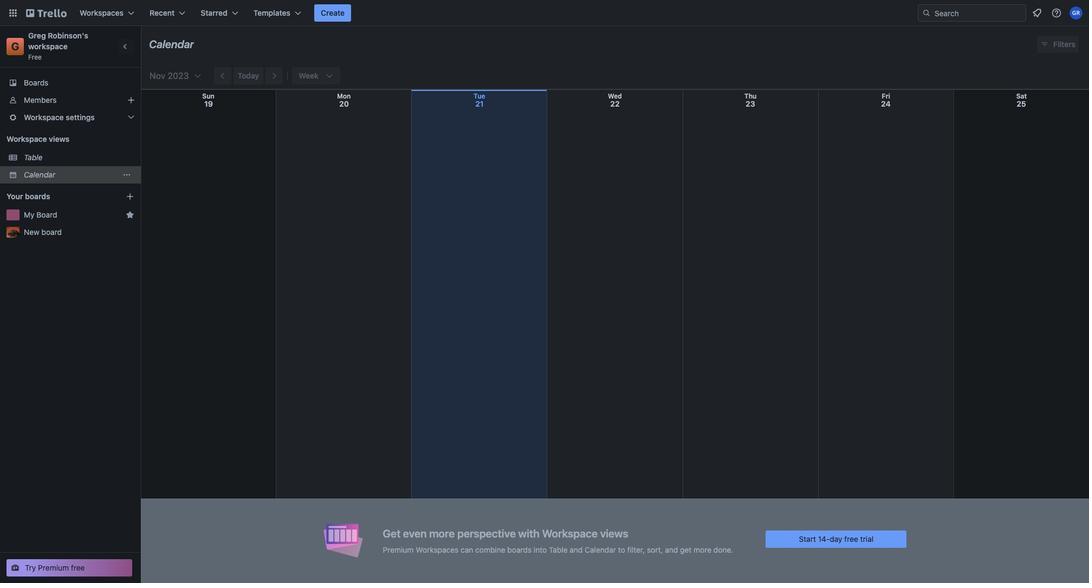 Task type: locate. For each thing, give the bounding box(es) containing it.
done.
[[714, 546, 734, 555]]

workspace navigation collapse icon image
[[118, 39, 133, 54]]

boards up my board
[[25, 192, 50, 201]]

calendar up the your boards
[[24, 170, 55, 179]]

workspace inside dropdown button
[[24, 113, 64, 122]]

2 and from the left
[[665, 546, 678, 555]]

starred icon image
[[126, 211, 134, 220]]

0 horizontal spatial calendar
[[24, 170, 55, 179]]

1 horizontal spatial and
[[665, 546, 678, 555]]

premium down get in the bottom left of the page
[[383, 546, 414, 555]]

1 vertical spatial free
[[71, 564, 85, 573]]

2 vertical spatial calendar
[[585, 546, 616, 555]]

day
[[830, 535, 843, 544]]

calendar link
[[24, 170, 117, 181]]

1 horizontal spatial calendar
[[149, 38, 194, 50]]

members
[[24, 95, 57, 105]]

and right into
[[570, 546, 583, 555]]

sun
[[202, 92, 215, 100]]

1 vertical spatial boards
[[508, 546, 532, 555]]

try premium free button
[[7, 560, 132, 577]]

search image
[[923, 9, 931, 17]]

0 horizontal spatial and
[[570, 546, 583, 555]]

2 vertical spatial workspace
[[542, 528, 598, 540]]

1 horizontal spatial premium
[[383, 546, 414, 555]]

workspace views
[[7, 134, 69, 144]]

into
[[534, 546, 547, 555]]

1 vertical spatial workspaces
[[416, 546, 459, 555]]

try
[[25, 564, 36, 573]]

premium right try
[[38, 564, 69, 573]]

workspace
[[24, 113, 64, 122], [7, 134, 47, 144], [542, 528, 598, 540]]

premium inside button
[[38, 564, 69, 573]]

table right into
[[549, 546, 568, 555]]

20
[[339, 99, 349, 108]]

more
[[429, 528, 455, 540], [694, 546, 712, 555]]

free
[[845, 535, 859, 544], [71, 564, 85, 573]]

0 vertical spatial free
[[845, 535, 859, 544]]

0 horizontal spatial boards
[[25, 192, 50, 201]]

table link
[[24, 152, 134, 163]]

boards
[[25, 192, 50, 201], [508, 546, 532, 555]]

views
[[49, 134, 69, 144], [600, 528, 629, 540]]

1 vertical spatial calendar
[[24, 170, 55, 179]]

table
[[24, 153, 43, 162], [549, 546, 568, 555]]

free right day at the bottom
[[845, 535, 859, 544]]

1 horizontal spatial boards
[[508, 546, 532, 555]]

boards down "with"
[[508, 546, 532, 555]]

more right even on the bottom left of page
[[429, 528, 455, 540]]

1 horizontal spatial workspaces
[[416, 546, 459, 555]]

workspace settings button
[[0, 109, 141, 126]]

22
[[611, 99, 620, 108]]

nov 2023 button
[[145, 67, 202, 85]]

your boards with 2 items element
[[7, 190, 110, 203]]

1 vertical spatial table
[[549, 546, 568, 555]]

2 horizontal spatial calendar
[[585, 546, 616, 555]]

get
[[383, 528, 401, 540]]

0 vertical spatial views
[[49, 134, 69, 144]]

views down workspace settings
[[49, 134, 69, 144]]

even
[[403, 528, 427, 540]]

calendar inside get even more perspective with workspace views premium workspaces can combine boards into table and calendar to filter, sort, and get more done.
[[585, 546, 616, 555]]

0 vertical spatial table
[[24, 153, 43, 162]]

1 vertical spatial workspace
[[7, 134, 47, 144]]

board
[[36, 210, 57, 220]]

and
[[570, 546, 583, 555], [665, 546, 678, 555]]

with
[[519, 528, 540, 540]]

starred
[[201, 8, 228, 17]]

free right try
[[71, 564, 85, 573]]

your boards
[[7, 192, 50, 201]]

calendar down recent popup button
[[149, 38, 194, 50]]

table down workspace views
[[24, 153, 43, 162]]

workspace for workspace views
[[7, 134, 47, 144]]

0 horizontal spatial workspaces
[[80, 8, 124, 17]]

get
[[680, 546, 692, 555]]

create button
[[314, 4, 351, 22]]

views up to
[[600, 528, 629, 540]]

1 horizontal spatial table
[[549, 546, 568, 555]]

open information menu image
[[1052, 8, 1063, 18]]

0 vertical spatial more
[[429, 528, 455, 540]]

filters
[[1054, 40, 1076, 49]]

nov
[[150, 71, 166, 81]]

23
[[746, 99, 756, 108]]

workspace down workspace settings
[[7, 134, 47, 144]]

greg robinson's workspace free
[[28, 31, 90, 61]]

1 vertical spatial views
[[600, 528, 629, 540]]

1 horizontal spatial views
[[600, 528, 629, 540]]

workspaces down even on the bottom left of page
[[416, 546, 459, 555]]

and left get at the bottom of the page
[[665, 546, 678, 555]]

premium
[[383, 546, 414, 555], [38, 564, 69, 573]]

calendar
[[149, 38, 194, 50], [24, 170, 55, 179], [585, 546, 616, 555]]

more right get at the bottom of the page
[[694, 546, 712, 555]]

filters button
[[1038, 36, 1079, 53]]

0 vertical spatial workspace
[[24, 113, 64, 122]]

25
[[1017, 99, 1027, 108]]

1 vertical spatial premium
[[38, 564, 69, 573]]

sort,
[[647, 546, 663, 555]]

start 14-day free trial
[[799, 535, 874, 544]]

workspace
[[28, 42, 68, 51]]

0 horizontal spatial premium
[[38, 564, 69, 573]]

start 14-day free trial link
[[766, 531, 907, 548]]

0 horizontal spatial views
[[49, 134, 69, 144]]

1 horizontal spatial free
[[845, 535, 859, 544]]

wed
[[608, 92, 622, 100]]

1 vertical spatial more
[[694, 546, 712, 555]]

thu
[[745, 92, 757, 100]]

my board
[[24, 210, 57, 220]]

21
[[476, 99, 484, 108]]

0 horizontal spatial free
[[71, 564, 85, 573]]

0 vertical spatial premium
[[383, 546, 414, 555]]

workspace up into
[[542, 528, 598, 540]]

workspaces up robinson's
[[80, 8, 124, 17]]

0 vertical spatial calendar
[[149, 38, 194, 50]]

workspace down the members
[[24, 113, 64, 122]]

your
[[7, 192, 23, 201]]

calendar left to
[[585, 546, 616, 555]]

0 notifications image
[[1031, 7, 1044, 20]]

workspaces
[[80, 8, 124, 17], [416, 546, 459, 555]]

new board
[[24, 228, 62, 237]]

views inside get even more perspective with workspace views premium workspaces can combine boards into table and calendar to filter, sort, and get more done.
[[600, 528, 629, 540]]

14-
[[818, 535, 830, 544]]

boards inside get even more perspective with workspace views premium workspaces can combine boards into table and calendar to filter, sort, and get more done.
[[508, 546, 532, 555]]

members link
[[0, 92, 141, 109]]

0 vertical spatial workspaces
[[80, 8, 124, 17]]

calendar inside calendar link
[[24, 170, 55, 179]]

my
[[24, 210, 34, 220]]

0 vertical spatial boards
[[25, 192, 50, 201]]



Task type: describe. For each thing, give the bounding box(es) containing it.
to
[[618, 546, 626, 555]]

templates button
[[247, 4, 308, 22]]

combine
[[476, 546, 506, 555]]

free inside "link"
[[845, 535, 859, 544]]

greg robinson (gregrobinson96) image
[[1070, 7, 1083, 20]]

starred button
[[194, 4, 245, 22]]

1 horizontal spatial more
[[694, 546, 712, 555]]

workspaces inside popup button
[[80, 8, 124, 17]]

workspaces button
[[73, 4, 141, 22]]

24
[[882, 99, 891, 108]]

boards
[[24, 78, 48, 87]]

workspaces inside get even more perspective with workspace views premium workspaces can combine boards into table and calendar to filter, sort, and get more done.
[[416, 546, 459, 555]]

primary element
[[0, 0, 1090, 26]]

perspective
[[458, 528, 516, 540]]

workspace settings
[[24, 113, 95, 122]]

start
[[799, 535, 816, 544]]

trial
[[861, 535, 874, 544]]

19
[[204, 99, 213, 108]]

premium inside get even more perspective with workspace views premium workspaces can combine boards into table and calendar to filter, sort, and get more done.
[[383, 546, 414, 555]]

Calendar text field
[[149, 34, 194, 55]]

fri
[[882, 92, 891, 100]]

create
[[321, 8, 345, 17]]

0 horizontal spatial table
[[24, 153, 43, 162]]

week button
[[292, 67, 340, 85]]

tue
[[474, 92, 486, 100]]

back to home image
[[26, 4, 67, 22]]

new
[[24, 228, 39, 237]]

nov 2023
[[150, 71, 189, 81]]

g link
[[7, 38, 24, 55]]

filter,
[[628, 546, 645, 555]]

boards link
[[0, 74, 141, 92]]

table inside get even more perspective with workspace views premium workspaces can combine boards into table and calendar to filter, sort, and get more done.
[[549, 546, 568, 555]]

templates
[[254, 8, 291, 17]]

free inside button
[[71, 564, 85, 573]]

mon
[[337, 92, 351, 100]]

Search field
[[931, 5, 1026, 21]]

1 and from the left
[[570, 546, 583, 555]]

0 horizontal spatial more
[[429, 528, 455, 540]]

free
[[28, 53, 42, 61]]

settings
[[66, 113, 95, 122]]

new board link
[[24, 227, 134, 238]]

today
[[238, 71, 259, 80]]

robinson's
[[48, 31, 88, 40]]

workspace actions menu image
[[123, 171, 131, 179]]

sat
[[1017, 92, 1027, 100]]

get even more perspective with workspace views premium workspaces can combine boards into table and calendar to filter, sort, and get more done.
[[383, 528, 734, 555]]

2023
[[168, 71, 189, 81]]

greg
[[28, 31, 46, 40]]

try premium free
[[25, 564, 85, 573]]

recent button
[[143, 4, 192, 22]]

greg robinson's workspace link
[[28, 31, 90, 51]]

workspace inside get even more perspective with workspace views premium workspaces can combine boards into table and calendar to filter, sort, and get more done.
[[542, 528, 598, 540]]

recent
[[150, 8, 175, 17]]

today button
[[233, 67, 264, 85]]

g
[[11, 40, 19, 53]]

board
[[42, 228, 62, 237]]

add board image
[[126, 192, 134, 201]]

week
[[299, 71, 319, 80]]

workspace for workspace settings
[[24, 113, 64, 122]]

can
[[461, 546, 473, 555]]

my board button
[[24, 210, 121, 221]]



Task type: vqa. For each thing, say whether or not it's contained in the screenshot.
Thu
yes



